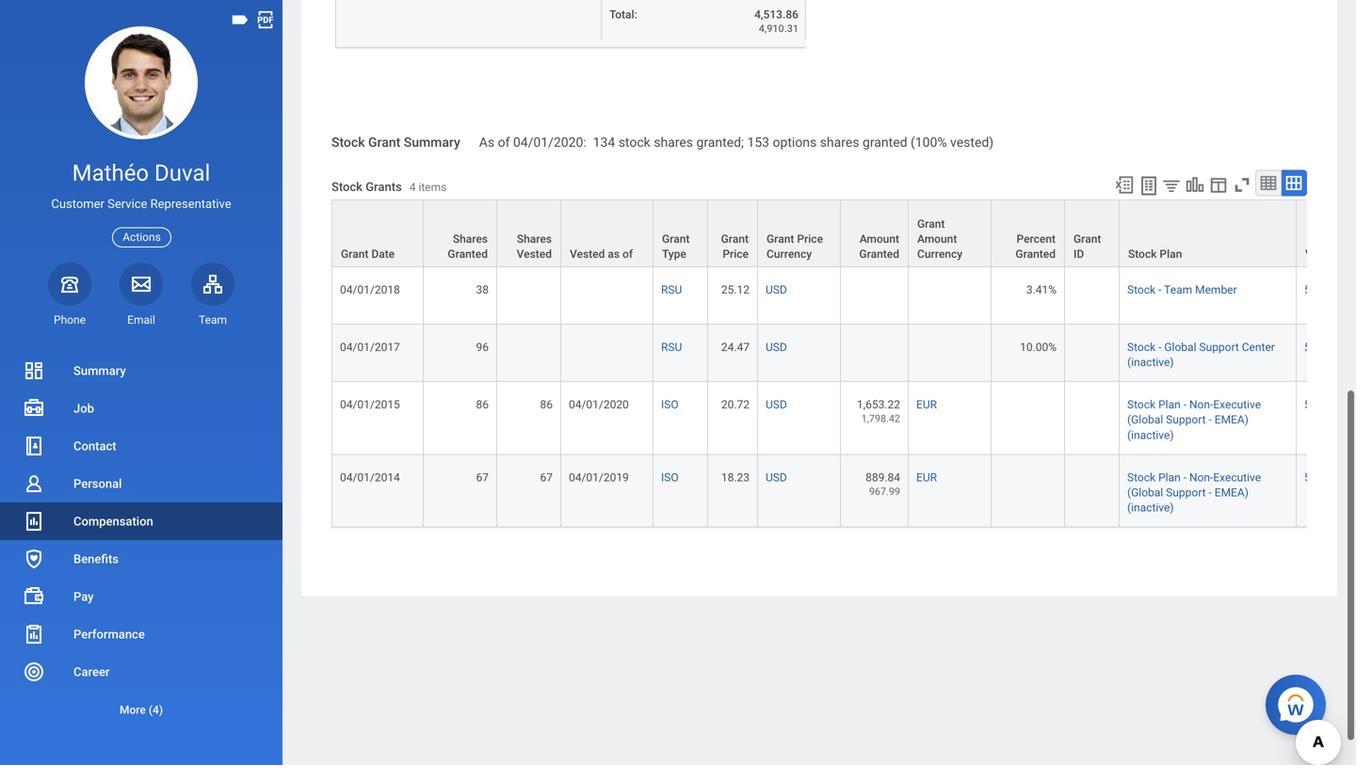 Task type: vqa. For each thing, say whether or not it's contained in the screenshot.
topmost 25,077.00 27,279.51
yes



Task type: describe. For each thing, give the bounding box(es) containing it.
pay link
[[0, 578, 283, 616]]

target employer contribution button for 1st target employer contribution row from the top of the page
[[481, 193, 805, 229]]

actions button
[[112, 228, 171, 247]]

actions
[[123, 231, 161, 244]]

personal link
[[0, 465, 283, 503]]

2 target employer contribution from the top
[[649, 508, 797, 522]]

pay image
[[23, 586, 45, 608]]

personal image
[[23, 473, 45, 495]]

click to view/edit grid preferences image
[[707, 466, 728, 487]]

summary link
[[0, 352, 283, 390]]

2 27,279.51 from the top
[[753, 318, 799, 330]]

more (4)
[[120, 704, 163, 717]]

career image
[[23, 661, 45, 684]]

1 25,077.00 from the top
[[748, 246, 798, 259]]

pay inside "link"
[[73, 590, 94, 604]]

1 target from the top
[[649, 210, 681, 223]]

career link
[[0, 654, 283, 691]]

mathéo
[[72, 160, 149, 186]]

performance
[[73, 628, 145, 642]]

2 25,077.00 from the top
[[748, 304, 799, 317]]

2 contribution from the top
[[734, 508, 797, 522]]

view team image
[[202, 273, 224, 296]]

job link
[[0, 390, 283, 428]]

2 25,077.00 27,279.51 from the top
[[748, 304, 799, 330]]

row containing total:
[[335, 286, 806, 344]]

team link
[[191, 263, 235, 328]]

phone mathéo duval element
[[48, 313, 91, 328]]

list containing summary
[[0, 352, 283, 729]]

2 employer from the top
[[684, 508, 731, 522]]

career
[[73, 665, 110, 680]]

1 employer from the top
[[684, 210, 731, 223]]

1 item
[[335, 173, 367, 186]]

phone
[[54, 313, 86, 327]]

performance image
[[23, 624, 45, 646]]

contact image
[[23, 435, 45, 458]]

item
[[344, 173, 367, 186]]

duval
[[155, 160, 210, 186]]

6 row from the top
[[335, 696, 806, 754]]

customer service representative
[[51, 197, 231, 211]]

export to worksheets image
[[660, 466, 683, 488]]

salary
[[344, 246, 375, 259]]

target employer contribution button for second target employer contribution row from the top
[[602, 491, 805, 527]]

export to excel image
[[637, 466, 657, 487]]

email mathéo duval element
[[120, 313, 163, 328]]

email
[[127, 313, 155, 327]]

more
[[120, 704, 146, 717]]

team
[[199, 313, 227, 327]]

contact link
[[0, 428, 283, 465]]

more (4) button
[[0, 691, 283, 729]]

phone button
[[48, 263, 91, 328]]



Task type: locate. For each thing, give the bounding box(es) containing it.
contribution
[[734, 210, 797, 223], [734, 508, 797, 522]]

base
[[335, 128, 364, 144]]

pay
[[368, 128, 389, 144], [73, 590, 94, 604]]

0 vertical spatial pay
[[368, 128, 389, 144]]

0 horizontal spatial pay
[[73, 590, 94, 604]]

3 items
[[335, 472, 373, 485]]

0 vertical spatial target employer contribution button
[[481, 193, 805, 229]]

1 25,077.00 27,279.51 from the top
[[748, 246, 798, 272]]

summary
[[73, 364, 126, 378]]

compensation
[[73, 515, 153, 529]]

phone image
[[57, 273, 83, 296]]

1 vertical spatial 27,279.51
[[753, 318, 799, 330]]

mail image
[[130, 273, 153, 296]]

0 vertical spatial target employer contribution row
[[335, 192, 806, 230]]

table image
[[758, 465, 777, 484]]

1 vertical spatial 25,077.00 27,279.51
[[748, 304, 799, 330]]

4 row from the top
[[335, 584, 806, 640]]

row containing salary
[[335, 230, 806, 286]]

benefits image
[[23, 548, 45, 571]]

2 target employer contribution row from the top
[[335, 490, 806, 528]]

3
[[335, 472, 342, 485]]

representative
[[150, 197, 231, 211]]

more (4) button
[[0, 699, 283, 722]]

1 horizontal spatial pay
[[368, 128, 389, 144]]

compensation link
[[0, 503, 283, 541]]

tag image
[[230, 9, 251, 30]]

target employer contribution row
[[335, 192, 806, 230], [335, 490, 806, 528]]

contact
[[73, 439, 116, 454]]

(4)
[[149, 704, 163, 717]]

0 vertical spatial 25,077.00
[[748, 246, 798, 259]]

1 vertical spatial employer
[[684, 508, 731, 522]]

1 vertical spatial target employer contribution row
[[335, 490, 806, 528]]

1 vertical spatial target employer contribution button
[[602, 491, 805, 527]]

1 27,279.51 from the top
[[753, 260, 798, 272]]

job image
[[23, 397, 45, 420]]

total:
[[488, 304, 516, 317]]

base pay
[[335, 128, 389, 144]]

25,077.00
[[748, 246, 798, 259], [748, 304, 799, 317]]

0 vertical spatial target
[[649, 210, 681, 223]]

1
[[335, 173, 342, 186]]

1 vertical spatial contribution
[[734, 508, 797, 522]]

compensation image
[[23, 510, 45, 533]]

target employer contribution button
[[481, 193, 805, 229], [602, 491, 805, 527]]

1 target employer contribution from the top
[[649, 210, 797, 223]]

1 row from the top
[[335, 230, 806, 286]]

team mathéo duval element
[[191, 313, 235, 328]]

employer
[[684, 210, 731, 223], [684, 508, 731, 522]]

1 target employer contribution row from the top
[[335, 192, 806, 230]]

25,077.00 27,279.51
[[748, 246, 798, 272], [748, 304, 799, 330]]

2 target from the top
[[649, 508, 681, 522]]

0 vertical spatial target employer contribution
[[649, 210, 797, 223]]

benefits link
[[0, 541, 283, 578]]

expand table image
[[784, 465, 802, 484]]

target employer contribution
[[649, 210, 797, 223], [649, 508, 797, 522]]

row
[[335, 230, 806, 286], [335, 286, 806, 344], [335, 528, 806, 584], [335, 584, 806, 640], [335, 640, 806, 696], [335, 696, 806, 754]]

navigation pane region
[[0, 0, 283, 766]]

customer
[[51, 197, 105, 211]]

list
[[0, 352, 283, 729]]

1 vertical spatial 25,077.00
[[748, 304, 799, 317]]

cell
[[335, 286, 481, 344], [335, 528, 602, 584], [602, 528, 806, 584], [335, 584, 602, 640], [602, 584, 806, 640], [335, 640, 602, 696], [602, 640, 806, 696], [335, 696, 602, 754], [602, 696, 806, 754]]

fullscreen image
[[731, 466, 752, 487]]

27,279.51
[[753, 260, 798, 272], [753, 318, 799, 330]]

personal
[[73, 477, 122, 491]]

performance link
[[0, 616, 283, 654]]

tab list
[[301, 0, 1337, 14]]

view printable version (pdf) image
[[255, 9, 276, 30]]

benefits
[[73, 552, 119, 567]]

pay down benefits in the bottom left of the page
[[73, 590, 94, 604]]

service
[[108, 197, 147, 211]]

mathéo duval
[[72, 160, 210, 186]]

email button
[[120, 263, 163, 328]]

2 row from the top
[[335, 286, 806, 344]]

0 vertical spatial 27,279.51
[[753, 260, 798, 272]]

1 vertical spatial target
[[649, 508, 681, 522]]

0 vertical spatial contribution
[[734, 210, 797, 223]]

1 contribution from the top
[[734, 210, 797, 223]]

job
[[73, 402, 94, 416]]

items
[[344, 472, 373, 485]]

summary image
[[23, 360, 45, 382]]

1 vertical spatial pay
[[73, 590, 94, 604]]

3 row from the top
[[335, 528, 806, 584]]

toolbar
[[628, 461, 806, 490]]

0 vertical spatial 25,077.00 27,279.51
[[748, 246, 798, 272]]

pay right the base
[[368, 128, 389, 144]]

5 row from the top
[[335, 640, 806, 696]]

1 vertical spatial target employer contribution
[[649, 508, 797, 522]]

0 vertical spatial employer
[[684, 210, 731, 223]]

target
[[649, 210, 681, 223], [649, 508, 681, 522]]



